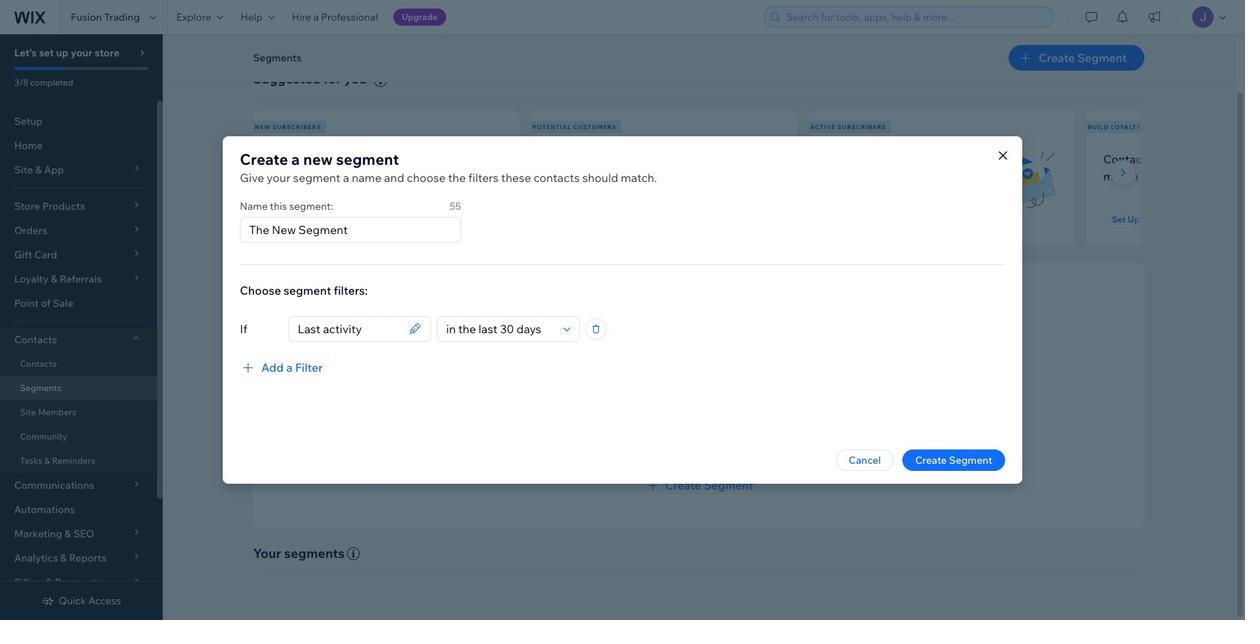 Task type: describe. For each thing, give the bounding box(es) containing it.
1 set up segment from the left
[[279, 214, 346, 225]]

2 set from the left
[[1113, 214, 1127, 225]]

sidebar element
[[0, 34, 163, 621]]

leads
[[787, 443, 812, 456]]

your left "high-"
[[616, 443, 636, 456]]

1 horizontal spatial to
[[577, 443, 586, 456]]

hire a professional link
[[284, 0, 387, 34]]

Choose a condition field
[[442, 317, 559, 342]]

filters:
[[334, 284, 368, 298]]

give
[[240, 171, 264, 185]]

know
[[588, 443, 613, 456]]

create inside create a new segment give your segment a name and choose the filters these contacts should match.
[[240, 150, 288, 169]]

name
[[352, 171, 382, 185]]

hire a professional
[[292, 11, 378, 24]]

members
[[38, 407, 76, 418]]

contacts link
[[0, 352, 157, 377]]

your segments
[[253, 546, 345, 562]]

active
[[811, 123, 836, 131]]

segments
[[284, 546, 345, 562]]

upgrade
[[402, 11, 438, 22]]

automations link
[[0, 498, 157, 522]]

3/8
[[14, 77, 28, 88]]

add
[[261, 361, 284, 375]]

1 vertical spatial create segment
[[916, 454, 993, 467]]

made
[[590, 169, 621, 183]]

new subscribers
[[255, 123, 322, 131]]

set
[[39, 46, 54, 59]]

2 vertical spatial create segment button
[[644, 477, 754, 494]]

up
[[56, 46, 68, 59]]

let's set up your store
[[14, 46, 120, 59]]

subscribers for active subscribers
[[838, 123, 887, 131]]

community link
[[0, 425, 157, 449]]

more
[[834, 443, 858, 456]]

your inside sidebar element
[[71, 46, 92, 59]]

subscribed
[[270, 169, 330, 183]]

tasks & reminders
[[20, 456, 96, 467]]

access
[[88, 595, 121, 608]]

add a filter button
[[240, 359, 323, 377]]

choose segment filters:
[[240, 284, 368, 298]]

potential for potential customers who haven't made a purchase yet
[[548, 152, 596, 166]]

1 vertical spatial segment
[[293, 171, 341, 185]]

for
[[324, 71, 342, 87]]

professional
[[321, 11, 378, 24]]

contacts with a birthday th
[[1104, 152, 1246, 183]]

name
[[240, 200, 268, 213]]

Search for tools, apps, help & more... field
[[782, 7, 1050, 27]]

automations
[[14, 504, 75, 517]]

loyalty
[[1112, 123, 1142, 131]]

a left the name
[[343, 171, 349, 185]]

home link
[[0, 134, 157, 158]]

the
[[449, 171, 466, 185]]

subscribers for new subscribers
[[273, 123, 322, 131]]

high-
[[639, 443, 662, 456]]

get to know your high-value customers, potential leads and more
[[557, 443, 858, 456]]

setup
[[14, 115, 43, 128]]

site members link
[[0, 401, 157, 425]]

contacts inside new contacts who recently subscribed to your mailing list
[[297, 152, 344, 166]]

2 set up segment button from the left
[[1104, 212, 1188, 229]]

home
[[14, 139, 43, 152]]

get
[[557, 443, 574, 456]]

birthday
[[1190, 152, 1236, 166]]

contacts inside create a new segment give your segment a name and choose the filters these contacts should match.
[[534, 171, 580, 185]]

0 vertical spatial create segment
[[1040, 51, 1128, 65]]

a inside contacts with a birthday th
[[1181, 152, 1188, 166]]

segments button
[[246, 47, 309, 69]]

these
[[502, 171, 531, 185]]

yet
[[684, 169, 701, 183]]

list
[[416, 169, 432, 183]]

value
[[662, 443, 687, 456]]

you
[[344, 71, 367, 87]]

1 set up segment button from the left
[[270, 212, 355, 229]]

customers,
[[689, 443, 741, 456]]

filters
[[469, 171, 499, 185]]

1 up from the left
[[295, 214, 307, 225]]

community
[[20, 432, 67, 442]]

completed
[[30, 77, 73, 88]]

setup link
[[0, 109, 157, 134]]

potential customers who haven't made a purchase yet
[[548, 152, 701, 183]]

create segment button for cancel
[[903, 450, 1006, 472]]

fusion trading
[[71, 11, 140, 24]]

tasks
[[20, 456, 42, 467]]

list containing new contacts who recently subscribed to your mailing list
[[250, 111, 1246, 246]]

who for purchase
[[658, 152, 681, 166]]

potential
[[743, 443, 785, 456]]

2 vertical spatial create segment
[[666, 479, 754, 493]]

quick access
[[59, 595, 121, 608]]

segment:
[[289, 200, 333, 213]]

0 vertical spatial segment
[[336, 150, 399, 169]]

point
[[14, 297, 39, 310]]

store
[[95, 46, 120, 59]]

customers for potential customers
[[574, 123, 617, 131]]

contacts button
[[0, 328, 157, 352]]

suggested
[[253, 71, 321, 87]]

new for new contacts who recently subscribed to your mailing list
[[270, 152, 295, 166]]

build
[[1089, 123, 1110, 131]]



Task type: locate. For each thing, give the bounding box(es) containing it.
match.
[[621, 171, 658, 185]]

build loyalty
[[1089, 123, 1142, 131]]

your right give
[[267, 171, 291, 185]]

create
[[1040, 51, 1076, 65], [240, 150, 288, 169], [916, 454, 947, 467], [666, 479, 702, 493]]

0 vertical spatial to
[[333, 169, 344, 183]]

0 horizontal spatial create segment button
[[644, 477, 754, 494]]

0 horizontal spatial subscribers
[[273, 123, 322, 131]]

add a filter
[[261, 361, 323, 375]]

segments for segments link
[[20, 383, 61, 394]]

who up purchase
[[658, 152, 681, 166]]

1 horizontal spatial up
[[1129, 214, 1141, 225]]

to right get
[[577, 443, 586, 456]]

set up segment button down subscribed
[[270, 212, 355, 229]]

your
[[253, 546, 282, 562]]

fusion
[[71, 11, 102, 24]]

new for new subscribers
[[255, 123, 271, 131]]

customers inside potential customers who haven't made a purchase yet
[[599, 152, 656, 166]]

cancel
[[849, 454, 882, 467]]

3/8 completed
[[14, 77, 73, 88]]

1 horizontal spatial set up segment button
[[1104, 212, 1188, 229]]

customers up potential customers who haven't made a purchase yet
[[574, 123, 617, 131]]

new contacts who recently subscribed to your mailing list
[[270, 152, 432, 183]]

and inside create a new segment give your segment a name and choose the filters these contacts should match.
[[384, 171, 405, 185]]

0 vertical spatial customers
[[574, 123, 617, 131]]

this
[[270, 200, 287, 213]]

&
[[44, 456, 50, 467]]

1 vertical spatial create segment button
[[903, 450, 1006, 472]]

segments inside sidebar element
[[20, 383, 61, 394]]

1 vertical spatial new
[[270, 152, 295, 166]]

new inside new contacts who recently subscribed to your mailing list
[[270, 152, 295, 166]]

2 set up segment from the left
[[1113, 214, 1180, 225]]

contacts
[[297, 152, 344, 166], [534, 171, 580, 185]]

site members
[[20, 407, 76, 418]]

reminders
[[52, 456, 96, 467]]

and down recently
[[384, 171, 405, 185]]

contacts up subscribed
[[297, 152, 344, 166]]

point of sale link
[[0, 291, 157, 316]]

segment
[[1078, 51, 1128, 65], [309, 214, 346, 225], [1142, 214, 1180, 225], [950, 454, 993, 467], [704, 479, 754, 493]]

cancel button
[[836, 450, 894, 472]]

segments up suggested
[[253, 51, 302, 64]]

0 horizontal spatial to
[[333, 169, 344, 183]]

your inside new contacts who recently subscribed to your mailing list
[[347, 169, 371, 183]]

set
[[279, 214, 293, 225], [1113, 214, 1127, 225]]

segment down new
[[293, 171, 341, 185]]

point of sale
[[14, 297, 73, 310]]

potential inside potential customers who haven't made a purchase yet
[[548, 152, 596, 166]]

contacts inside contacts link
[[20, 359, 57, 369]]

0 vertical spatial new
[[255, 123, 271, 131]]

0 vertical spatial create segment button
[[1009, 45, 1145, 71]]

1 horizontal spatial contacts
[[534, 171, 580, 185]]

1 vertical spatial potential
[[548, 152, 596, 166]]

a right the add
[[286, 361, 293, 375]]

list
[[250, 111, 1246, 246]]

1 vertical spatial contacts
[[14, 334, 57, 347]]

th
[[1238, 152, 1246, 166]]

potential
[[533, 123, 572, 131], [548, 152, 596, 166]]

and for segment
[[384, 171, 405, 185]]

contacts
[[1104, 152, 1153, 166], [14, 334, 57, 347], [20, 359, 57, 369]]

0 vertical spatial contacts
[[297, 152, 344, 166]]

a right with
[[1181, 152, 1188, 166]]

segments for segments button
[[253, 51, 302, 64]]

0 horizontal spatial contacts
[[297, 152, 344, 166]]

customers up match.
[[599, 152, 656, 166]]

filter
[[295, 361, 323, 375]]

0 vertical spatial and
[[384, 171, 405, 185]]

segment
[[336, 150, 399, 169], [293, 171, 341, 185], [284, 284, 331, 298]]

2 who from the left
[[658, 152, 681, 166]]

potential for potential customers
[[533, 123, 572, 131]]

help button
[[232, 0, 284, 34]]

to
[[333, 169, 344, 183], [577, 443, 586, 456]]

1 subscribers from the left
[[273, 123, 322, 131]]

if
[[240, 322, 247, 337]]

and
[[384, 171, 405, 185], [814, 443, 832, 456]]

contacts inside contacts with a birthday th
[[1104, 152, 1153, 166]]

1 horizontal spatial create segment button
[[903, 450, 1006, 472]]

0 horizontal spatial set
[[279, 214, 293, 225]]

to inside new contacts who recently subscribed to your mailing list
[[333, 169, 344, 183]]

0 vertical spatial segments
[[253, 51, 302, 64]]

new
[[303, 150, 333, 169]]

with
[[1156, 152, 1179, 166]]

let's
[[14, 46, 37, 59]]

2 horizontal spatial create segment button
[[1009, 45, 1145, 71]]

customers
[[574, 123, 617, 131], [599, 152, 656, 166]]

a right hire
[[314, 11, 319, 24]]

to left the name
[[333, 169, 344, 183]]

set up segment
[[279, 214, 346, 225], [1113, 214, 1180, 225]]

who inside potential customers who haven't made a purchase yet
[[658, 152, 681, 166]]

0 horizontal spatial who
[[347, 152, 369, 166]]

contacts for contacts dropdown button
[[14, 334, 57, 347]]

1 who from the left
[[347, 152, 369, 166]]

contacts inside contacts dropdown button
[[14, 334, 57, 347]]

of
[[41, 297, 51, 310]]

2 horizontal spatial create segment
[[1040, 51, 1128, 65]]

0 vertical spatial potential
[[533, 123, 572, 131]]

2 up from the left
[[1129, 214, 1141, 225]]

quick access button
[[42, 595, 121, 608]]

a inside add a filter "button"
[[286, 361, 293, 375]]

up
[[295, 214, 307, 225], [1129, 214, 1141, 225]]

0 horizontal spatial and
[[384, 171, 405, 185]]

Name this segment: field
[[245, 218, 457, 242]]

mailing
[[374, 169, 413, 183]]

purchase
[[632, 169, 682, 183]]

contacts right these at the top left of page
[[534, 171, 580, 185]]

up down the segment:
[[295, 214, 307, 225]]

who inside new contacts who recently subscribed to your mailing list
[[347, 152, 369, 166]]

help
[[241, 11, 263, 24]]

contacts down contacts dropdown button
[[20, 359, 57, 369]]

1 vertical spatial customers
[[599, 152, 656, 166]]

a
[[314, 11, 319, 24], [292, 150, 300, 169], [1181, 152, 1188, 166], [623, 169, 629, 183], [343, 171, 349, 185], [286, 361, 293, 375]]

segments inside button
[[253, 51, 302, 64]]

contacts for contacts link
[[20, 359, 57, 369]]

set up segment button
[[270, 212, 355, 229], [1104, 212, 1188, 229]]

tasks & reminders link
[[0, 449, 157, 474]]

active subscribers
[[811, 123, 887, 131]]

your right up
[[71, 46, 92, 59]]

haven't
[[548, 169, 588, 183]]

your left mailing
[[347, 169, 371, 183]]

new up give
[[255, 123, 271, 131]]

segment left filters:
[[284, 284, 331, 298]]

quick
[[59, 595, 86, 608]]

create segment button for segments
[[1009, 45, 1145, 71]]

choose
[[407, 171, 446, 185]]

1 horizontal spatial who
[[658, 152, 681, 166]]

contacts down point of sale
[[14, 334, 57, 347]]

0 vertical spatial contacts
[[1104, 152, 1153, 166]]

site
[[20, 407, 36, 418]]

segments link
[[0, 377, 157, 401]]

hire
[[292, 11, 311, 24]]

segments up site members
[[20, 383, 61, 394]]

sale
[[53, 297, 73, 310]]

subscribers right active
[[838, 123, 887, 131]]

1 vertical spatial segments
[[20, 383, 61, 394]]

0 horizontal spatial set up segment button
[[270, 212, 355, 229]]

2 vertical spatial contacts
[[20, 359, 57, 369]]

1 vertical spatial to
[[577, 443, 586, 456]]

a inside hire a professional link
[[314, 11, 319, 24]]

0 horizontal spatial create segment
[[666, 479, 754, 493]]

2 vertical spatial segment
[[284, 284, 331, 298]]

potential customers
[[533, 123, 617, 131]]

1 horizontal spatial set
[[1113, 214, 1127, 225]]

55
[[450, 200, 462, 213]]

1 vertical spatial and
[[814, 443, 832, 456]]

who for your
[[347, 152, 369, 166]]

your
[[71, 46, 92, 59], [347, 169, 371, 183], [267, 171, 291, 185], [616, 443, 636, 456]]

new up subscribed
[[270, 152, 295, 166]]

0 horizontal spatial up
[[295, 214, 307, 225]]

subscribers up new
[[273, 123, 322, 131]]

up down contacts with a birthday th
[[1129, 214, 1141, 225]]

a up subscribed
[[292, 150, 300, 169]]

and left the more
[[814, 443, 832, 456]]

your inside create a new segment give your segment a name and choose the filters these contacts should match.
[[267, 171, 291, 185]]

1 horizontal spatial segments
[[253, 51, 302, 64]]

1 horizontal spatial and
[[814, 443, 832, 456]]

contacts down loyalty
[[1104, 152, 1153, 166]]

a right the made
[[623, 169, 629, 183]]

1 set from the left
[[279, 214, 293, 225]]

None field
[[294, 317, 405, 342]]

and for your
[[814, 443, 832, 456]]

customers for potential customers who haven't made a purchase yet
[[599, 152, 656, 166]]

set up segment button down contacts with a birthday th
[[1104, 212, 1188, 229]]

recently
[[372, 152, 416, 166]]

explore
[[176, 11, 211, 24]]

1 horizontal spatial subscribers
[[838, 123, 887, 131]]

upgrade button
[[393, 9, 446, 26]]

trading
[[104, 11, 140, 24]]

0 horizontal spatial set up segment
[[279, 214, 346, 225]]

1 horizontal spatial create segment
[[916, 454, 993, 467]]

0 horizontal spatial segments
[[20, 383, 61, 394]]

segment up the name
[[336, 150, 399, 169]]

2 subscribers from the left
[[838, 123, 887, 131]]

set up segment down the segment:
[[279, 214, 346, 225]]

1 vertical spatial contacts
[[534, 171, 580, 185]]

a inside potential customers who haven't made a purchase yet
[[623, 169, 629, 183]]

who up the name
[[347, 152, 369, 166]]

set up segment down contacts with a birthday th
[[1113, 214, 1180, 225]]

1 horizontal spatial set up segment
[[1113, 214, 1180, 225]]

should
[[583, 171, 619, 185]]

create a new segment give your segment a name and choose the filters these contacts should match.
[[240, 150, 658, 185]]



Task type: vqa. For each thing, say whether or not it's contained in the screenshot.
Go to Google Ads button
no



